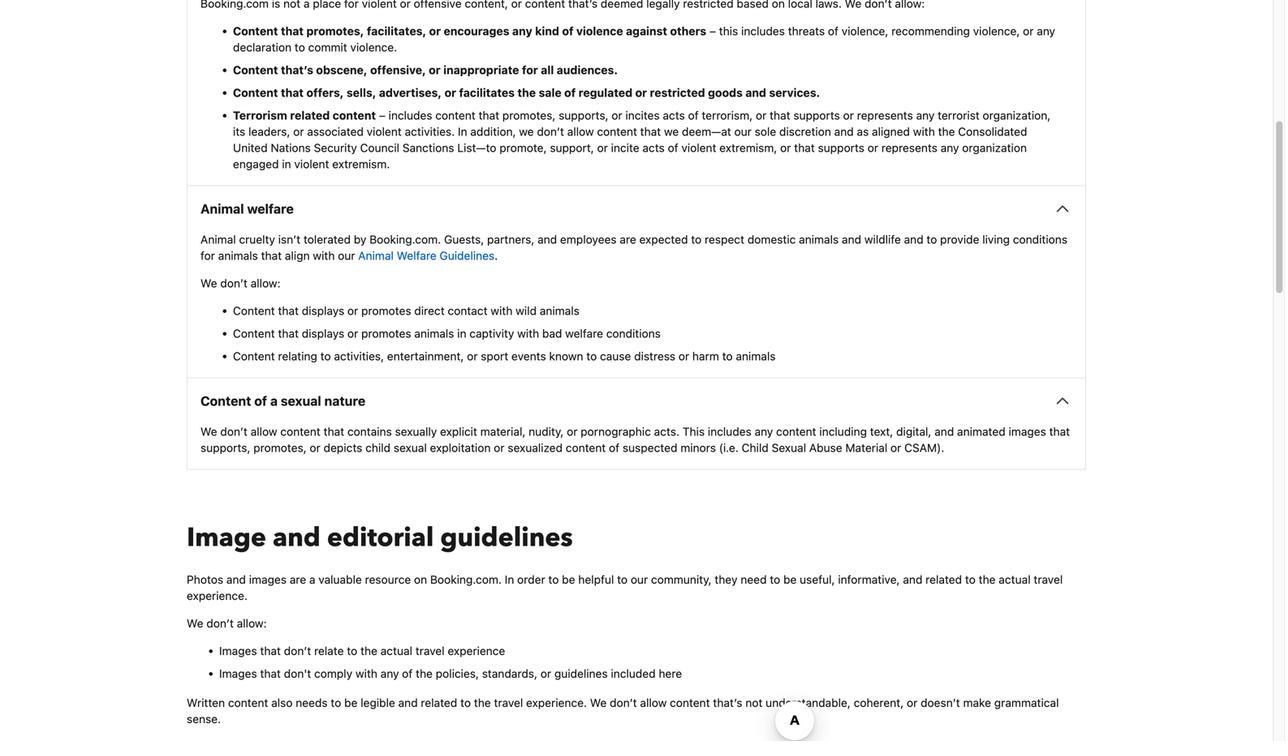 Task type: describe. For each thing, give the bounding box(es) containing it.
animal welfare button
[[201, 199, 1072, 219]]

wild
[[516, 304, 537, 318]]

includes inside – includes content that promotes, supports, or incites acts of terrorism, or that supports or represents any terrorist organization, its leaders, or associated violent activities. in addition, we don't allow content that we deem—at our sole discretion and as aligned with the consolidated united nations security council sanctions list—to promote, support, or incite acts of violent extremism, or that supports or represents any organization engaged in violent extremism.
[[389, 109, 432, 122]]

allow inside we don't allow content that contains sexually explicit material, nudity, or pornographic acts. this includes any content including text, digital, and animated images that supports, promotes, or depicts child sexual exploitation or sexualized content of suspected minors (i.e. child sexual abuse material or csam).
[[251, 425, 277, 439]]

in inside – includes content that promotes, supports, or incites acts of terrorism, or that supports or represents any terrorist organization, its leaders, or associated violent activities. in addition, we don't allow content that we deem—at our sole discretion and as aligned with the consolidated united nations security council sanctions list—to promote, support, or incite acts of violent extremism, or that supports or represents any organization engaged in violent extremism.
[[458, 125, 467, 138]]

others
[[670, 24, 706, 38]]

image and editorial guidelines
[[187, 521, 573, 556]]

relating
[[278, 350, 317, 363]]

sexual inside we don't allow content that contains sexually explicit material, nudity, or pornographic acts. this includes any content including text, digital, and animated images that supports, promotes, or depicts child sexual exploitation or sexualized content of suspected minors (i.e. child sexual abuse material or csam).
[[394, 442, 427, 455]]

with down images that don't relate to the actual travel experience
[[355, 668, 377, 681]]

exploitation
[[430, 442, 491, 455]]

sanctions
[[402, 141, 454, 155]]

restricted
[[650, 86, 705, 100]]

related inside violent, offensive, and restricted content element
[[290, 109, 330, 122]]

content that displays or promotes animals in captivity with bad welfare conditions
[[233, 327, 661, 341]]

0 vertical spatial guidelines
[[440, 521, 573, 556]]

employees
[[560, 233, 617, 246]]

this
[[682, 425, 705, 439]]

welfare
[[397, 249, 436, 263]]

content that's obscene, offensive, or inappropriate for all audiences.
[[233, 63, 618, 77]]

and right the photos
[[226, 574, 246, 587]]

inappropriate
[[443, 63, 519, 77]]

partners,
[[487, 233, 534, 246]]

encourages
[[444, 24, 509, 38]]

– for includes
[[379, 109, 385, 122]]

related inside written content also needs to be legible and related to the travel experience. we don't allow content that's not understandable, coherent, or doesn't make grammatical sense.
[[421, 697, 457, 710]]

material
[[845, 442, 887, 455]]

content that promotes, facilitates, or encourages any kind of violence against others
[[233, 24, 706, 38]]

content for content that displays or promotes direct contact with wild animals
[[233, 304, 275, 318]]

doesn't
[[921, 697, 960, 710]]

don't inside written content also needs to be legible and related to the travel experience. we don't allow content that's not understandable, coherent, or doesn't make grammatical sense.
[[610, 697, 637, 710]]

grammatical
[[994, 697, 1059, 710]]

tolerated
[[304, 233, 351, 246]]

experience. inside written content also needs to be legible and related to the travel experience. we don't allow content that's not understandable, coherent, or doesn't make grammatical sense.
[[526, 697, 587, 710]]

promotes for direct
[[361, 304, 411, 318]]

don't up don't
[[284, 645, 311, 658]]

1 horizontal spatial be
[[562, 574, 575, 587]]

and inside we don't allow content that contains sexually explicit material, nudity, or pornographic acts. this includes any content including text, digital, and animated images that supports, promotes, or depicts child sexual exploitation or sexualized content of suspected minors (i.e. child sexual abuse material or csam).
[[934, 425, 954, 439]]

deem—at
[[682, 125, 731, 138]]

animals right harm
[[736, 350, 776, 363]]

promote,
[[499, 141, 547, 155]]

sexualized
[[508, 442, 563, 455]]

cruelty
[[239, 233, 275, 246]]

and right 'wildlife'
[[904, 233, 923, 246]]

terrorism,
[[702, 109, 753, 122]]

text,
[[870, 425, 893, 439]]

images for images that don't comply with any of the policies, standards, or guidelines included here
[[219, 668, 257, 681]]

and up valuable
[[273, 521, 321, 556]]

that inside animal cruelty isn't tolerated by booking.com. guests, partners, and employees are expected to respect domestic animals and wildlife and to provide living conditions for animals that align with our
[[261, 249, 282, 263]]

1 vertical spatial represents
[[881, 141, 937, 155]]

bad
[[542, 327, 562, 341]]

content for content that promotes, facilitates, or encourages any kind of violence against others
[[233, 24, 278, 38]]

organization
[[962, 141, 1027, 155]]

photos and images are a valuable resource on booking.com. in order to be helpful to our community, they need to be useful, informative, and related to the actual travel experience.
[[187, 574, 1063, 603]]

sole
[[755, 125, 776, 138]]

sells,
[[347, 86, 376, 100]]

expected
[[639, 233, 688, 246]]

the inside written content also needs to be legible and related to the travel experience. we don't allow content that's not understandable, coherent, or doesn't make grammatical sense.
[[474, 697, 491, 710]]

the inside – includes content that promotes, supports, or incites acts of terrorism, or that supports or represents any terrorist organization, its leaders, or associated violent activities. in addition, we don't allow content that we deem—at our sole discretion and as aligned with the consolidated united nations security council sanctions list—to promote, support, or incite acts of violent extremism, or that supports or represents any organization engaged in violent extremism.
[[938, 125, 955, 138]]

csam).
[[904, 442, 944, 455]]

1 vertical spatial supports
[[818, 141, 864, 155]]

content up sexual
[[776, 425, 816, 439]]

with inside animal cruelty isn't tolerated by booking.com. guests, partners, and employees are expected to respect domestic animals and wildlife and to provide living conditions for animals that align with our
[[313, 249, 335, 263]]

digital,
[[896, 425, 931, 439]]

engaged
[[233, 158, 279, 171]]

2 horizontal spatial violent
[[681, 141, 716, 155]]

contains
[[347, 425, 392, 439]]

advertises,
[[379, 86, 442, 100]]

in inside photos and images are a valuable resource on booking.com. in order to be helpful to our community, they need to be useful, informative, and related to the actual travel experience.
[[505, 574, 514, 587]]

united
[[233, 141, 268, 155]]

displays for content that displays or promotes animals in captivity with bad welfare conditions
[[302, 327, 344, 341]]

violent, offensive, and restricted content element
[[201, 0, 1072, 173]]

associated
[[307, 125, 364, 138]]

we inside we don't allow content that contains sexually explicit material, nudity, or pornographic acts. this includes any content including text, digital, and animated images that supports, promotes, or depicts child sexual exploitation or sexualized content of suspected minors (i.e. child sexual abuse material or csam).
[[201, 425, 217, 439]]

council
[[360, 141, 399, 155]]

content up the activities.
[[435, 109, 475, 122]]

also
[[271, 697, 293, 710]]

needs
[[296, 697, 328, 710]]

guidelines
[[440, 249, 494, 263]]

that's inside written content also needs to be legible and related to the travel experience. we don't allow content that's not understandable, coherent, or doesn't make grammatical sense.
[[713, 697, 742, 710]]

booking.com. inside photos and images are a valuable resource on booking.com. in order to be helpful to our community, they need to be useful, informative, and related to the actual travel experience.
[[430, 574, 502, 587]]

we inside written content also needs to be legible and related to the travel experience. we don't allow content that's not understandable, coherent, or doesn't make grammatical sense.
[[590, 697, 607, 710]]

images inside photos and images are a valuable resource on booking.com. in order to be helpful to our community, they need to be useful, informative, and related to the actual travel experience.
[[249, 574, 287, 587]]

0 vertical spatial violent
[[367, 125, 402, 138]]

don't inside animal welfare element
[[220, 277, 247, 290]]

content that displays or promotes direct contact with wild animals
[[233, 304, 579, 318]]

not
[[745, 697, 763, 710]]

captivity
[[469, 327, 514, 341]]

valuable
[[318, 574, 362, 587]]

and left 'wildlife'
[[842, 233, 861, 246]]

or inside – this includes threats of violence, recommending violence, or any declaration to commit violence.
[[1023, 24, 1034, 38]]

1 vertical spatial acts
[[642, 141, 665, 155]]

relate
[[314, 645, 344, 658]]

displays for content that displays or promotes direct contact with wild animals
[[302, 304, 344, 318]]

2 vertical spatial violent
[[294, 158, 329, 171]]

0 vertical spatial acts
[[663, 109, 685, 122]]

be inside written content also needs to be legible and related to the travel experience. we don't allow content that's not understandable, coherent, or doesn't make grammatical sense.
[[344, 697, 357, 710]]

order
[[517, 574, 545, 587]]

goods
[[708, 86, 743, 100]]

0 vertical spatial represents
[[857, 109, 913, 122]]

sexual inside content of a sexual nature dropdown button
[[281, 394, 321, 409]]

and inside written content also needs to be legible and related to the travel experience. we don't allow content that's not understandable, coherent, or doesn't make grammatical sense.
[[398, 697, 418, 710]]

entertainment,
[[387, 350, 464, 363]]

our inside photos and images are a valuable resource on booking.com. in order to be helpful to our community, they need to be useful, informative, and related to the actual travel experience.
[[631, 574, 648, 587]]

1 vertical spatial travel
[[415, 645, 445, 658]]

1 we from the left
[[519, 125, 534, 138]]

terrorism related content
[[233, 109, 376, 122]]

content down content of a sexual nature
[[280, 425, 320, 439]]

content down here
[[670, 697, 710, 710]]

experience
[[448, 645, 505, 658]]

animals up bad
[[540, 304, 579, 318]]

sexually
[[395, 425, 437, 439]]

on
[[414, 574, 427, 587]]

nudity,
[[529, 425, 564, 439]]

abuse
[[809, 442, 842, 455]]

offers,
[[306, 86, 344, 100]]

written content also needs to be legible and related to the travel experience. we don't allow content that's not understandable, coherent, or doesn't make grammatical sense.
[[187, 697, 1059, 727]]

animal welfare element
[[201, 219, 1072, 365]]

of inside dropdown button
[[254, 394, 267, 409]]

1 violence, from the left
[[842, 24, 888, 38]]

content for content relating to activities, entertainment, or sport events known to cause distress or harm to animals
[[233, 350, 275, 363]]

respect
[[705, 233, 744, 246]]

as
[[857, 125, 869, 138]]

a inside dropdown button
[[270, 394, 278, 409]]

2 vertical spatial animal
[[358, 249, 394, 263]]

welfare inside dropdown button
[[247, 201, 294, 217]]

sport
[[481, 350, 508, 363]]

recommending
[[891, 24, 970, 38]]

guests,
[[444, 233, 484, 246]]

its
[[233, 125, 245, 138]]

declaration
[[233, 41, 291, 54]]

in inside animal welfare element
[[457, 327, 466, 341]]

contact
[[448, 304, 488, 318]]

allow inside written content also needs to be legible and related to the travel experience. we don't allow content that's not understandable, coherent, or doesn't make grammatical sense.
[[640, 697, 667, 710]]

community,
[[651, 574, 712, 587]]

leaders,
[[248, 125, 290, 138]]

0 horizontal spatial actual
[[380, 645, 412, 658]]

violence.
[[350, 41, 397, 54]]

animals down cruelty
[[218, 249, 258, 263]]

need
[[741, 574, 767, 587]]

written
[[187, 697, 225, 710]]

with up events
[[517, 327, 539, 341]]

services.
[[769, 86, 820, 100]]

are inside photos and images are a valuable resource on booking.com. in order to be helpful to our community, they need to be useful, informative, and related to the actual travel experience.
[[290, 574, 306, 587]]

any inside – this includes threats of violence, recommending violence, or any declaration to commit violence.
[[1037, 24, 1055, 38]]

the inside photos and images are a valuable resource on booking.com. in order to be helpful to our community, they need to be useful, informative, and related to the actual travel experience.
[[979, 574, 996, 587]]



Task type: vqa. For each thing, say whether or not it's contained in the screenshot.
from to the bottom
no



Task type: locate. For each thing, give the bounding box(es) containing it.
1 vertical spatial displays
[[302, 327, 344, 341]]

the
[[517, 86, 536, 100], [938, 125, 955, 138], [979, 574, 996, 587], [360, 645, 377, 658], [416, 668, 433, 681], [474, 697, 491, 710]]

booking.com. up welfare
[[370, 233, 441, 246]]

1 vertical spatial –
[[379, 109, 385, 122]]

and
[[745, 86, 766, 100], [834, 125, 854, 138], [538, 233, 557, 246], [842, 233, 861, 246], [904, 233, 923, 246], [934, 425, 954, 439], [273, 521, 321, 556], [226, 574, 246, 587], [903, 574, 922, 587], [398, 697, 418, 710]]

acts right incite
[[642, 141, 665, 155]]

represents up aligned at top right
[[857, 109, 913, 122]]

2 vertical spatial our
[[631, 574, 648, 587]]

our inside – includes content that promotes, supports, or incites acts of terrorism, or that supports or represents any terrorist organization, its leaders, or associated violent activities. in addition, we don't allow content that we deem—at our sole discretion and as aligned with the consolidated united nations security council sanctions list—to promote, support, or incite acts of violent extremism, or that supports or represents any organization engaged in violent extremism.
[[734, 125, 752, 138]]

images for images that don't relate to the actual travel experience
[[219, 645, 257, 658]]

0 horizontal spatial for
[[201, 249, 215, 263]]

1 displays from the top
[[302, 304, 344, 318]]

conditions up cause
[[606, 327, 661, 341]]

1 horizontal spatial violence,
[[973, 24, 1020, 38]]

addition,
[[470, 125, 516, 138]]

and right legible
[[398, 697, 418, 710]]

2 vertical spatial related
[[421, 697, 457, 710]]

don't down the photos
[[206, 617, 234, 631]]

promotes, down content of a sexual nature
[[253, 442, 307, 455]]

conditions right living
[[1013, 233, 1067, 246]]

promotes for animals
[[361, 327, 411, 341]]

related right informative,
[[925, 574, 962, 587]]

related
[[290, 109, 330, 122], [925, 574, 962, 587], [421, 697, 457, 710]]

0 horizontal spatial supports,
[[201, 442, 250, 455]]

– inside – includes content that promotes, supports, or incites acts of terrorism, or that supports or represents any terrorist organization, its leaders, or associated violent activities. in addition, we don't allow content that we deem—at our sole discretion and as aligned with the consolidated united nations security council sanctions list—to promote, support, or incite acts of violent extremism, or that supports or represents any organization engaged in violent extremism.
[[379, 109, 385, 122]]

and up csam).
[[934, 425, 954, 439]]

0 horizontal spatial experience.
[[187, 590, 248, 603]]

2 horizontal spatial be
[[783, 574, 797, 587]]

2 promotes from the top
[[361, 327, 411, 341]]

terrorism
[[233, 109, 287, 122]]

animals right domestic
[[799, 233, 839, 246]]

1 horizontal spatial supports,
[[559, 109, 608, 122]]

content up incite
[[597, 125, 637, 138]]

violence
[[576, 24, 623, 38]]

0 vertical spatial allow
[[567, 125, 594, 138]]

we left deem—at on the top
[[664, 125, 679, 138]]

1 horizontal spatial allow
[[567, 125, 594, 138]]

don't
[[537, 125, 564, 138], [220, 277, 247, 290], [220, 425, 247, 439], [206, 617, 234, 631], [284, 645, 311, 658], [610, 697, 637, 710]]

guidelines
[[440, 521, 573, 556], [554, 668, 608, 681]]

animal inside animal cruelty isn't tolerated by booking.com. guests, partners, and employees are expected to respect domestic animals and wildlife and to provide living conditions for animals that align with our
[[201, 233, 236, 246]]

0 horizontal spatial be
[[344, 697, 357, 710]]

promotes left direct
[[361, 304, 411, 318]]

images
[[1009, 425, 1046, 439], [249, 574, 287, 587]]

1 vertical spatial in
[[505, 574, 514, 587]]

in down nations
[[282, 158, 291, 171]]

– includes content that promotes, supports, or incites acts of terrorism, or that supports or represents any terrorist organization, its leaders, or associated violent activities. in addition, we don't allow content that we deem—at our sole discretion and as aligned with the consolidated united nations security council sanctions list—to promote, support, or incite acts of violent extremism, or that supports or represents any organization engaged in violent extremism.
[[233, 109, 1051, 171]]

understandable,
[[766, 697, 851, 710]]

obscene,
[[316, 63, 367, 77]]

and right informative,
[[903, 574, 922, 587]]

0 vertical spatial related
[[290, 109, 330, 122]]

we up promote,
[[519, 125, 534, 138]]

welfare up cruelty
[[247, 201, 294, 217]]

(i.e.
[[719, 442, 739, 455]]

related down the images that don't comply with any of the policies, standards, or guidelines included here
[[421, 697, 457, 710]]

here
[[659, 668, 682, 681]]

1 vertical spatial for
[[201, 249, 215, 263]]

images down image
[[249, 574, 287, 587]]

animal up cruelty
[[201, 201, 244, 217]]

don't down included
[[610, 697, 637, 710]]

comply
[[314, 668, 352, 681]]

sexual left nature
[[281, 394, 321, 409]]

against
[[626, 24, 667, 38]]

we don't allow: down the photos
[[187, 617, 267, 631]]

1 vertical spatial are
[[290, 574, 306, 587]]

promotes, inside we don't allow content that contains sexually explicit material, nudity, or pornographic acts. this includes any content including text, digital, and animated images that supports, promotes, or depicts child sexual exploitation or sexualized content of suspected minors (i.e. child sexual abuse material or csam).
[[253, 442, 307, 455]]

for inside animal cruelty isn't tolerated by booking.com. guests, partners, and employees are expected to respect domestic animals and wildlife and to provide living conditions for animals that align with our
[[201, 249, 215, 263]]

includes down advertises,
[[389, 109, 432, 122]]

including
[[819, 425, 867, 439]]

0 horizontal spatial welfare
[[247, 201, 294, 217]]

we don't allow:
[[201, 277, 281, 290], [187, 617, 267, 631]]

consolidated
[[958, 125, 1027, 138]]

any
[[512, 24, 532, 38], [1037, 24, 1055, 38], [916, 109, 935, 122], [941, 141, 959, 155], [755, 425, 773, 439], [380, 668, 399, 681]]

extremism,
[[719, 141, 777, 155]]

0 horizontal spatial violent
[[294, 158, 329, 171]]

audiences.
[[557, 63, 618, 77]]

2 displays from the top
[[302, 327, 344, 341]]

be left useful,
[[783, 574, 797, 587]]

0 vertical spatial welfare
[[247, 201, 294, 217]]

included
[[611, 668, 656, 681]]

a left nature
[[270, 394, 278, 409]]

experience. inside photos and images are a valuable resource on booking.com. in order to be helpful to our community, they need to be useful, informative, and related to the actual travel experience.
[[187, 590, 248, 603]]

threats
[[788, 24, 825, 38]]

with right aligned at top right
[[913, 125, 935, 138]]

violence, right threats
[[842, 24, 888, 38]]

of inside – this includes threats of violence, recommending violence, or any declaration to commit violence.
[[828, 24, 838, 38]]

0 vertical spatial that's
[[281, 63, 313, 77]]

with inside – includes content that promotes, supports, or incites acts of terrorism, or that supports or represents any terrorist organization, its leaders, or associated violent activities. in addition, we don't allow content that we deem—at our sole discretion and as aligned with the consolidated united nations security council sanctions list—to promote, support, or incite acts of violent extremism, or that supports or represents any organization engaged in violent extremism.
[[913, 125, 935, 138]]

in up list—to
[[458, 125, 467, 138]]

1 vertical spatial our
[[338, 249, 355, 263]]

and left as
[[834, 125, 854, 138]]

direct
[[414, 304, 445, 318]]

1 horizontal spatial our
[[631, 574, 648, 587]]

1 horizontal spatial conditions
[[1013, 233, 1067, 246]]

2 we from the left
[[664, 125, 679, 138]]

0 vertical spatial we don't allow:
[[201, 277, 281, 290]]

1 horizontal spatial related
[[421, 697, 457, 710]]

1 vertical spatial experience.
[[526, 697, 587, 710]]

animal for animal welfare
[[201, 201, 244, 217]]

1 horizontal spatial images
[[1009, 425, 1046, 439]]

facilitates,
[[367, 24, 426, 38]]

security
[[314, 141, 357, 155]]

be left legible
[[344, 697, 357, 710]]

1 horizontal spatial are
[[620, 233, 636, 246]]

0 vertical spatial travel
[[1034, 574, 1063, 587]]

or inside written content also needs to be legible and related to the travel experience. we don't allow content that's not understandable, coherent, or doesn't make grammatical sense.
[[907, 697, 917, 710]]

guidelines left included
[[554, 668, 608, 681]]

discretion
[[779, 125, 831, 138]]

don't down cruelty
[[220, 277, 247, 290]]

that's inside violent, offensive, and restricted content element
[[281, 63, 313, 77]]

1 horizontal spatial that's
[[713, 697, 742, 710]]

–
[[709, 24, 716, 38], [379, 109, 385, 122]]

violence, right recommending
[[973, 24, 1020, 38]]

2 horizontal spatial travel
[[1034, 574, 1063, 587]]

be left helpful
[[562, 574, 575, 587]]

0 vertical spatial in
[[458, 125, 467, 138]]

promotes, up "commit"
[[306, 24, 364, 38]]

experience. down "standards,"
[[526, 697, 587, 710]]

with down tolerated
[[313, 249, 335, 263]]

violent up council
[[367, 125, 402, 138]]

supports down as
[[818, 141, 864, 155]]

supports
[[793, 109, 840, 122], [818, 141, 864, 155]]

content
[[233, 24, 278, 38], [233, 63, 278, 77], [233, 86, 278, 100], [233, 304, 275, 318], [233, 327, 275, 341], [233, 350, 275, 363], [201, 394, 251, 409]]

content down pornographic
[[566, 442, 606, 455]]

images inside we don't allow content that contains sexually explicit material, nudity, or pornographic acts. this includes any content including text, digital, and animated images that supports, promotes, or depicts child sexual exploitation or sexualized content of suspected minors (i.e. child sexual abuse material or csam).
[[1009, 425, 1046, 439]]

0 vertical spatial –
[[709, 24, 716, 38]]

0 vertical spatial a
[[270, 394, 278, 409]]

related inside photos and images are a valuable resource on booking.com. in order to be helpful to our community, they need to be useful, informative, and related to the actual travel experience.
[[925, 574, 962, 587]]

1 horizontal spatial a
[[309, 574, 315, 587]]

content for content that's obscene, offensive, or inappropriate for all audiences.
[[233, 63, 278, 77]]

1 vertical spatial includes
[[389, 109, 432, 122]]

2 vertical spatial includes
[[708, 425, 751, 439]]

promotes, down content that offers, sells, advertises, or facilitates the sale of regulated or restricted goods and services.
[[502, 109, 556, 122]]

our up extremism,
[[734, 125, 752, 138]]

support,
[[550, 141, 594, 155]]

supports, inside – includes content that promotes, supports, or incites acts of terrorism, or that supports or represents any terrorist organization, its leaders, or associated violent activities. in addition, we don't allow content that we deem—at our sole discretion and as aligned with the consolidated united nations security council sanctions list—to promote, support, or incite acts of violent extremism, or that supports or represents any organization engaged in violent extremism.
[[559, 109, 608, 122]]

0 vertical spatial are
[[620, 233, 636, 246]]

1 horizontal spatial in
[[505, 574, 514, 587]]

a inside photos and images are a valuable resource on booking.com. in order to be helpful to our community, they need to be useful, informative, and related to the actual travel experience.
[[309, 574, 315, 587]]

0 horizontal spatial –
[[379, 109, 385, 122]]

are inside animal cruelty isn't tolerated by booking.com. guests, partners, and employees are expected to respect domestic animals and wildlife and to provide living conditions for animals that align with our
[[620, 233, 636, 246]]

in down contact
[[457, 327, 466, 341]]

0 vertical spatial animal
[[201, 201, 244, 217]]

1 vertical spatial actual
[[380, 645, 412, 658]]

0 vertical spatial actual
[[999, 574, 1031, 587]]

1 vertical spatial we don't allow:
[[187, 617, 267, 631]]

sale
[[539, 86, 561, 100]]

guidelines up 'order' on the left bottom of the page
[[440, 521, 573, 556]]

1 horizontal spatial experience.
[[526, 697, 587, 710]]

nature
[[324, 394, 365, 409]]

policies,
[[436, 668, 479, 681]]

2 horizontal spatial our
[[734, 125, 752, 138]]

includes up (i.e.
[[708, 425, 751, 439]]

are
[[620, 233, 636, 246], [290, 574, 306, 587]]

booking.com. right on
[[430, 574, 502, 587]]

events
[[511, 350, 546, 363]]

1 vertical spatial supports,
[[201, 442, 250, 455]]

includes inside we don't allow content that contains sexually explicit material, nudity, or pornographic acts. this includes any content including text, digital, and animated images that supports, promotes, or depicts child sexual exploitation or sexualized content of suspected minors (i.e. child sexual abuse material or csam).
[[708, 425, 751, 439]]

content for content that offers, sells, advertises, or facilitates the sale of regulated or restricted goods and services.
[[233, 86, 278, 100]]

1 vertical spatial allow
[[251, 425, 277, 439]]

– left this
[[709, 24, 716, 38]]

1 horizontal spatial sexual
[[394, 442, 427, 455]]

provide
[[940, 233, 979, 246]]

1 horizontal spatial for
[[522, 63, 538, 77]]

1 horizontal spatial we
[[664, 125, 679, 138]]

coherent,
[[854, 697, 904, 710]]

that's left not
[[713, 697, 742, 710]]

all
[[541, 63, 554, 77]]

animated
[[957, 425, 1005, 439]]

allow down content of a sexual nature
[[251, 425, 277, 439]]

don't up support, on the left top
[[537, 125, 564, 138]]

sexual
[[772, 442, 806, 455]]

be
[[562, 574, 575, 587], [783, 574, 797, 587], [344, 697, 357, 710]]

travel inside photos and images are a valuable resource on booking.com. in order to be helpful to our community, they need to be useful, informative, and related to the actual travel experience.
[[1034, 574, 1063, 587]]

acts.
[[654, 425, 679, 439]]

or
[[429, 24, 441, 38], [1023, 24, 1034, 38], [429, 63, 441, 77], [444, 86, 456, 100], [635, 86, 647, 100], [612, 109, 622, 122], [756, 109, 767, 122], [843, 109, 854, 122], [293, 125, 304, 138], [597, 141, 608, 155], [780, 141, 791, 155], [868, 141, 878, 155], [347, 304, 358, 318], [347, 327, 358, 341], [467, 350, 478, 363], [678, 350, 689, 363], [567, 425, 578, 439], [310, 442, 320, 455], [494, 442, 505, 455], [890, 442, 901, 455], [540, 668, 551, 681], [907, 697, 917, 710]]

booking.com. inside animal cruelty isn't tolerated by booking.com. guests, partners, and employees are expected to respect domestic animals and wildlife and to provide living conditions for animals that align with our
[[370, 233, 441, 246]]

images that don't comply with any of the policies, standards, or guidelines included here
[[219, 668, 682, 681]]

child
[[742, 442, 769, 455]]

conditions inside animal cruelty isn't tolerated by booking.com. guests, partners, and employees are expected to respect domestic animals and wildlife and to provide living conditions for animals that align with our
[[1013, 233, 1067, 246]]

0 vertical spatial supports
[[793, 109, 840, 122]]

standards,
[[482, 668, 537, 681]]

child
[[365, 442, 391, 455]]

and inside – includes content that promotes, supports, or incites acts of terrorism, or that supports or represents any terrorist organization, its leaders, or associated violent activities. in addition, we don't allow content that we deem—at our sole discretion and as aligned with the consolidated united nations security council sanctions list—to promote, support, or incite acts of violent extremism, or that supports or represents any organization engaged in violent extremism.
[[834, 125, 854, 138]]

represents
[[857, 109, 913, 122], [881, 141, 937, 155]]

allow down here
[[640, 697, 667, 710]]

incite
[[611, 141, 639, 155]]

includes right this
[[741, 24, 785, 38]]

1 vertical spatial promotes,
[[502, 109, 556, 122]]

promotes, inside – includes content that promotes, supports, or incites acts of terrorism, or that supports or represents any terrorist organization, its leaders, or associated violent activities. in addition, we don't allow content that we deem—at our sole discretion and as aligned with the consolidated united nations security council sanctions list—to promote, support, or incite acts of violent extremism, or that supports or represents any organization engaged in violent extremism.
[[502, 109, 556, 122]]

2 vertical spatial travel
[[494, 697, 523, 710]]

0 vertical spatial images
[[219, 645, 257, 658]]

animal down "by"
[[358, 249, 394, 263]]

known
[[549, 350, 583, 363]]

1 horizontal spatial travel
[[494, 697, 523, 710]]

actual inside photos and images are a valuable resource on booking.com. in order to be helpful to our community, they need to be useful, informative, and related to the actual travel experience.
[[999, 574, 1031, 587]]

don't inside we don't allow content that contains sexually explicit material, nudity, or pornographic acts. this includes any content including text, digital, and animated images that supports, promotes, or depicts child sexual exploitation or sexualized content of suspected minors (i.e. child sexual abuse material or csam).
[[220, 425, 247, 439]]

we don't allow content that contains sexually explicit material, nudity, or pornographic acts. this includes any content including text, digital, and animated images that supports, promotes, or depicts child sexual exploitation or sexualized content of suspected minors (i.e. child sexual abuse material or csam).
[[201, 425, 1070, 455]]

content left also
[[228, 697, 268, 710]]

0 vertical spatial in
[[282, 158, 291, 171]]

animal inside dropdown button
[[201, 201, 244, 217]]

and right partners,
[[538, 233, 557, 246]]

we don't allow: down cruelty
[[201, 277, 281, 290]]

0 horizontal spatial that's
[[281, 63, 313, 77]]

animal welfare guidelines .
[[358, 249, 498, 263]]

1 horizontal spatial –
[[709, 24, 716, 38]]

commit
[[308, 41, 347, 54]]

informative,
[[838, 574, 900, 587]]

this
[[719, 24, 738, 38]]

for
[[522, 63, 538, 77], [201, 249, 215, 263]]

animal left cruelty
[[201, 233, 236, 246]]

are down animal welfare dropdown button
[[620, 233, 636, 246]]

allow up support, on the left top
[[567, 125, 594, 138]]

acts down the restricted
[[663, 109, 685, 122]]

2 vertical spatial allow
[[640, 697, 667, 710]]

0 vertical spatial sexual
[[281, 394, 321, 409]]

1 vertical spatial animal
[[201, 233, 236, 246]]

0 vertical spatial displays
[[302, 304, 344, 318]]

1 vertical spatial allow:
[[237, 617, 267, 631]]

sexual down sexually
[[394, 442, 427, 455]]

1 vertical spatial booking.com.
[[430, 574, 502, 587]]

0 horizontal spatial are
[[290, 574, 306, 587]]

supports, inside we don't allow content that contains sexually explicit material, nudity, or pornographic acts. this includes any content including text, digital, and animated images that supports, promotes, or depicts child sexual exploitation or sexualized content of suspected minors (i.e. child sexual abuse material or csam).
[[201, 442, 250, 455]]

our left community,
[[631, 574, 648, 587]]

1 vertical spatial a
[[309, 574, 315, 587]]

in inside – includes content that promotes, supports, or incites acts of terrorism, or that supports or represents any terrorist organization, its leaders, or associated violent activities. in addition, we don't allow content that we deem—at our sole discretion and as aligned with the consolidated united nations security council sanctions list—to promote, support, or incite acts of violent extremism, or that supports or represents any organization engaged in violent extremism.
[[282, 158, 291, 171]]

for down animal welfare
[[201, 249, 215, 263]]

0 horizontal spatial allow
[[251, 425, 277, 439]]

represents down aligned at top right
[[881, 141, 937, 155]]

2 horizontal spatial related
[[925, 574, 962, 587]]

we don't allow: inside animal welfare element
[[201, 277, 281, 290]]

offensive,
[[370, 63, 426, 77]]

allow inside – includes content that promotes, supports, or incites acts of terrorism, or that supports or represents any terrorist organization, its leaders, or associated violent activities. in addition, we don't allow content that we deem—at our sole discretion and as aligned with the consolidated united nations security council sanctions list—to promote, support, or incite acts of violent extremism, or that supports or represents any organization engaged in violent extremism.
[[567, 125, 594, 138]]

in left 'order' on the left bottom of the page
[[505, 574, 514, 587]]

content down sells,
[[333, 109, 376, 122]]

includes inside – this includes threats of violence, recommending violence, or any declaration to commit violence.
[[741, 24, 785, 38]]

– for this
[[709, 24, 716, 38]]

content of a sexual nature element
[[201, 411, 1072, 457]]

living
[[982, 233, 1010, 246]]

content of a sexual nature
[[201, 394, 365, 409]]

we
[[201, 277, 217, 290], [201, 425, 217, 439], [187, 617, 203, 631], [590, 697, 607, 710]]

content for content of a sexual nature
[[201, 394, 251, 409]]

0 horizontal spatial in
[[458, 125, 467, 138]]

our down "by"
[[338, 249, 355, 263]]

1 promotes from the top
[[361, 304, 411, 318]]

1 vertical spatial welfare
[[565, 327, 603, 341]]

0 horizontal spatial travel
[[415, 645, 445, 658]]

violent down nations
[[294, 158, 329, 171]]

experience. down the photos
[[187, 590, 248, 603]]

are left valuable
[[290, 574, 306, 587]]

content for content that displays or promotes animals in captivity with bad welfare conditions
[[233, 327, 275, 341]]

0 vertical spatial images
[[1009, 425, 1046, 439]]

violent down deem—at on the top
[[681, 141, 716, 155]]

that's up offers,
[[281, 63, 313, 77]]

0 vertical spatial promotes,
[[306, 24, 364, 38]]

animal cruelty isn't tolerated by booking.com. guests, partners, and employees are expected to respect domestic animals and wildlife and to provide living conditions for animals that align with our
[[201, 233, 1067, 263]]

animal for animal cruelty isn't tolerated by booking.com. guests, partners, and employees are expected to respect domestic animals and wildlife and to provide living conditions for animals that align with our
[[201, 233, 236, 246]]

0 horizontal spatial related
[[290, 109, 330, 122]]

1 vertical spatial guidelines
[[554, 668, 608, 681]]

welfare up known
[[565, 327, 603, 341]]

any inside we don't allow content that contains sexually explicit material, nudity, or pornographic acts. this includes any content including text, digital, and animated images that supports, promotes, or depicts child sexual exploitation or sexualized content of suspected minors (i.e. child sexual abuse material or csam).
[[755, 425, 773, 439]]

a left valuable
[[309, 574, 315, 587]]

for inside violent, offensive, and restricted content element
[[522, 63, 538, 77]]

that
[[281, 24, 304, 38], [281, 86, 304, 100], [479, 109, 499, 122], [770, 109, 790, 122], [640, 125, 661, 138], [794, 141, 815, 155], [261, 249, 282, 263], [278, 304, 299, 318], [278, 327, 299, 341], [324, 425, 344, 439], [1049, 425, 1070, 439], [260, 645, 281, 658], [260, 668, 281, 681]]

editorial
[[327, 521, 434, 556]]

don't inside – includes content that promotes, supports, or incites acts of terrorism, or that supports or represents any terrorist organization, its leaders, or associated violent activities. in addition, we don't allow content that we deem—at our sole discretion and as aligned with the consolidated united nations security council sanctions list—to promote, support, or incite acts of violent extremism, or that supports or represents any organization engaged in violent extremism.
[[537, 125, 564, 138]]

travel inside written content also needs to be legible and related to the travel experience. we don't allow content that's not understandable, coherent, or doesn't make grammatical sense.
[[494, 697, 523, 710]]

1 vertical spatial sexual
[[394, 442, 427, 455]]

supports up discretion
[[793, 109, 840, 122]]

animals down direct
[[414, 327, 454, 341]]

useful,
[[800, 574, 835, 587]]

supports, down the regulated
[[559, 109, 608, 122]]

of inside we don't allow content that contains sexually explicit material, nudity, or pornographic acts. this includes any content including text, digital, and animated images that supports, promotes, or depicts child sexual exploitation or sexualized content of suspected minors (i.e. child sexual abuse material or csam).
[[609, 442, 619, 455]]

0 horizontal spatial our
[[338, 249, 355, 263]]

activities.
[[405, 125, 455, 138]]

material,
[[480, 425, 526, 439]]

1 vertical spatial conditions
[[606, 327, 661, 341]]

1 horizontal spatial welfare
[[565, 327, 603, 341]]

violence,
[[842, 24, 888, 38], [973, 24, 1020, 38]]

0 vertical spatial allow:
[[251, 277, 281, 290]]

1 images from the top
[[219, 645, 257, 658]]

2 violence, from the left
[[973, 24, 1020, 38]]

2 images from the top
[[219, 668, 257, 681]]

2 vertical spatial promotes,
[[253, 442, 307, 455]]

and right goods
[[745, 86, 766, 100]]

0 vertical spatial experience.
[[187, 590, 248, 603]]

1 vertical spatial that's
[[713, 697, 742, 710]]

resource
[[365, 574, 411, 587]]

actual
[[999, 574, 1031, 587], [380, 645, 412, 658]]

related down offers,
[[290, 109, 330, 122]]

0 vertical spatial includes
[[741, 24, 785, 38]]

sense.
[[187, 713, 221, 727]]

for left all
[[522, 63, 538, 77]]

with left the wild
[[491, 304, 513, 318]]

allow: inside animal welfare element
[[251, 277, 281, 290]]

don't down content of a sexual nature
[[220, 425, 247, 439]]

wildlife
[[864, 233, 901, 246]]

images right animated
[[1009, 425, 1046, 439]]

– inside – this includes threats of violence, recommending violence, or any declaration to commit violence.
[[709, 24, 716, 38]]

– up council
[[379, 109, 385, 122]]

2 horizontal spatial allow
[[640, 697, 667, 710]]

make
[[963, 697, 991, 710]]

0 vertical spatial conditions
[[1013, 233, 1067, 246]]

0 vertical spatial for
[[522, 63, 538, 77]]

animal welfare
[[201, 201, 294, 217]]

supports, down content of a sexual nature
[[201, 442, 250, 455]]

our inside animal cruelty isn't tolerated by booking.com. guests, partners, and employees are expected to respect domestic animals and wildlife and to provide living conditions for animals that align with our
[[338, 249, 355, 263]]

to inside – this includes threats of violence, recommending violence, or any declaration to commit violence.
[[295, 41, 305, 54]]

0 horizontal spatial conditions
[[606, 327, 661, 341]]

content inside dropdown button
[[201, 394, 251, 409]]

promotes down content that displays or promotes direct contact with wild animals
[[361, 327, 411, 341]]



